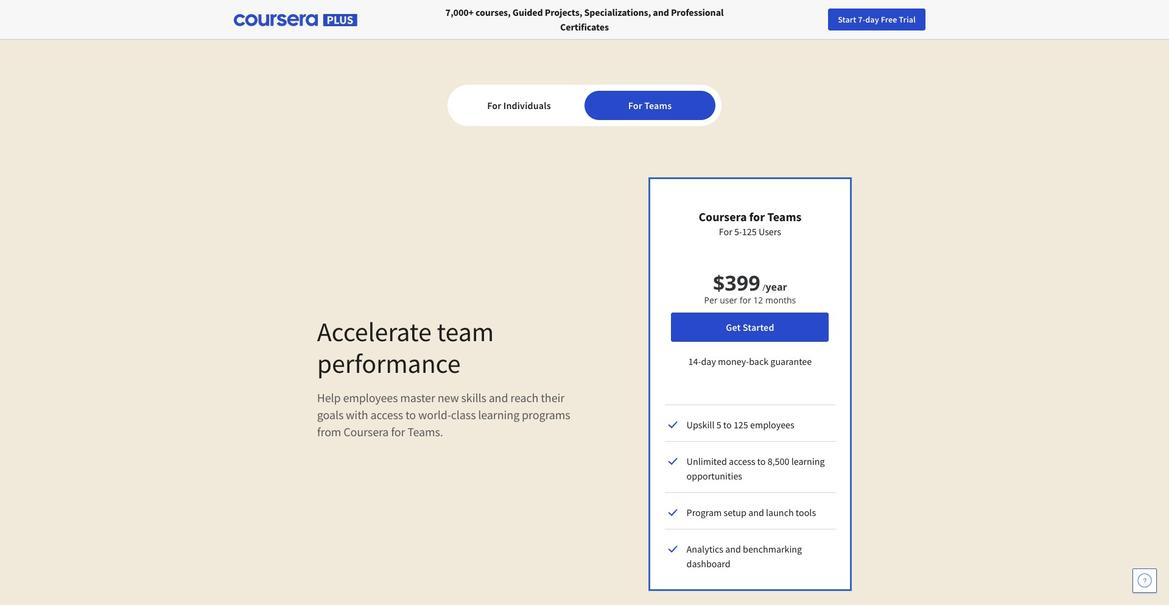 Task type: locate. For each thing, give the bounding box(es) containing it.
7,000+
[[446, 6, 474, 18]]

access
[[371, 407, 403, 422], [729, 455, 756, 467]]

for
[[587, 15, 613, 40], [750, 209, 765, 224], [740, 294, 752, 306], [391, 424, 405, 439]]

day left free
[[866, 14, 880, 25]]

1 horizontal spatial teams
[[768, 209, 802, 224]]

0 horizontal spatial employees
[[343, 390, 398, 405]]

0 vertical spatial 125
[[743, 225, 757, 238]]

0 horizontal spatial to
[[406, 407, 416, 422]]

coursera up 5-
[[699, 209, 747, 224]]

0 horizontal spatial teams
[[645, 99, 672, 111]]

and inside "help employees master new skills and reach their goals with access to world-class learning programs from coursera for teams."
[[489, 390, 508, 405]]

to right 5
[[724, 419, 732, 431]]

2 horizontal spatial for
[[719, 225, 733, 238]]

1 horizontal spatial for
[[629, 99, 643, 111]]

1 horizontal spatial access
[[729, 455, 756, 467]]

for
[[488, 99, 502, 111], [629, 99, 643, 111], [719, 225, 733, 238]]

1 vertical spatial 125
[[734, 419, 749, 431]]

employees up with
[[343, 390, 398, 405]]

upskill 5 to 125 employees
[[687, 419, 795, 431]]

get
[[726, 321, 741, 333]]

start 7-day free trial button
[[829, 9, 926, 30]]

world-
[[419, 407, 451, 422]]

their
[[541, 390, 565, 405]]

find your new career
[[910, 14, 986, 25]]

for left 12
[[740, 294, 752, 306]]

coursera plus image
[[234, 14, 358, 26]]

coursera inside coursera for teams for 5-125 users
[[699, 209, 747, 224]]

1 vertical spatial teams
[[768, 209, 802, 224]]

employees up '8,500'
[[751, 419, 795, 431]]

and right the analytics
[[726, 543, 741, 555]]

to down master on the bottom left
[[406, 407, 416, 422]]

for left you
[[587, 15, 613, 40]]

coursera for teams for 5-125 users
[[699, 209, 802, 238]]

and right setup
[[749, 506, 765, 519]]

programs
[[522, 407, 571, 422]]

125 left users
[[743, 225, 757, 238]]

your right or
[[679, 15, 721, 40]]

2 horizontal spatial to
[[758, 455, 766, 467]]

7,000+ courses, guided projects, specializations, and professional certificates
[[446, 6, 724, 33]]

14-
[[689, 355, 702, 367]]

learning
[[478, 407, 520, 422], [792, 455, 825, 467]]

tools
[[796, 506, 817, 519]]

1 horizontal spatial goals
[[790, 15, 838, 40]]

new
[[438, 390, 459, 405]]

accelerate team performance
[[317, 315, 494, 380]]

and
[[653, 6, 669, 18], [489, 390, 508, 405], [749, 506, 765, 519], [726, 543, 741, 555]]

employees
[[343, 390, 398, 405], [751, 419, 795, 431]]

your
[[927, 14, 944, 25], [679, 15, 721, 40]]

day
[[866, 14, 880, 25], [702, 355, 716, 367]]

learning right '8,500'
[[792, 455, 825, 467]]

0 vertical spatial learning
[[478, 407, 520, 422]]

0 vertical spatial access
[[371, 407, 403, 422]]

user
[[720, 294, 738, 306]]

benchmarking
[[743, 543, 803, 555]]

for individuals
[[488, 99, 551, 111]]

skills
[[462, 390, 487, 405]]

courses,
[[476, 6, 511, 18]]

1 vertical spatial access
[[729, 455, 756, 467]]

coursera down with
[[344, 424, 389, 439]]

to inside "unlimited access to 8,500 learning opportunities"
[[758, 455, 766, 467]]

8,500
[[768, 455, 790, 467]]

for inside 'button'
[[488, 99, 502, 111]]

1 horizontal spatial learning
[[792, 455, 825, 467]]

and right you
[[653, 6, 669, 18]]

0 horizontal spatial learning
[[478, 407, 520, 422]]

access inside "help employees master new skills and reach their goals with access to world-class learning programs from coursera for teams."
[[371, 407, 403, 422]]

teams
[[645, 99, 672, 111], [768, 209, 802, 224]]

0 vertical spatial teams
[[645, 99, 672, 111]]

0 horizontal spatial access
[[371, 407, 403, 422]]

0 horizontal spatial day
[[702, 355, 716, 367]]

class
[[451, 407, 476, 422]]

0 vertical spatial coursera
[[699, 209, 747, 224]]

projects,
[[545, 6, 583, 18]]

1 vertical spatial learning
[[792, 455, 825, 467]]

team's
[[725, 15, 786, 40]]

access up opportunities
[[729, 455, 756, 467]]

125 right 5
[[734, 419, 749, 431]]

goals
[[790, 15, 838, 40], [317, 407, 344, 422]]

to
[[406, 407, 416, 422], [724, 419, 732, 431], [758, 455, 766, 467]]

your right find
[[927, 14, 944, 25]]

or
[[655, 15, 675, 40]]

to left '8,500'
[[758, 455, 766, 467]]

1 horizontal spatial to
[[724, 419, 732, 431]]

career
[[963, 14, 986, 25]]

unlimited
[[687, 455, 727, 467]]

1 vertical spatial coursera
[[344, 424, 389, 439]]

1 horizontal spatial coursera
[[699, 209, 747, 224]]

price comparison tab tab list
[[454, 91, 716, 120]]

5-
[[735, 225, 743, 238]]

for teams button
[[585, 91, 716, 120]]

0 vertical spatial day
[[866, 14, 880, 25]]

5
[[717, 419, 722, 431]]

and right skills
[[489, 390, 508, 405]]

None search field
[[168, 8, 460, 32]]

upskill
[[687, 419, 715, 431]]

goals up from at left bottom
[[317, 407, 344, 422]]

help employees master new skills and reach their goals with access to world-class learning programs from coursera for teams.
[[317, 390, 571, 439]]

125
[[743, 225, 757, 238], [734, 419, 749, 431]]

day left money-
[[702, 355, 716, 367]]

plan
[[437, 15, 477, 40]]

0 horizontal spatial goals
[[317, 407, 344, 422]]

master
[[401, 390, 435, 405]]

for up users
[[750, 209, 765, 224]]

reach
[[511, 390, 539, 405]]

goals left 'start'
[[790, 15, 838, 40]]

0 horizontal spatial coursera
[[344, 424, 389, 439]]

coursera
[[699, 209, 747, 224], [344, 424, 389, 439]]

1 vertical spatial goals
[[317, 407, 344, 422]]

0 horizontal spatial for
[[488, 99, 502, 111]]

0 vertical spatial employees
[[343, 390, 398, 405]]

for left teams.
[[391, 424, 405, 439]]

for inside coursera for teams for 5-125 users
[[750, 209, 765, 224]]

certificates
[[561, 21, 609, 33]]

learning inside "unlimited access to 8,500 learning opportunities"
[[792, 455, 825, 467]]

1 vertical spatial employees
[[751, 419, 795, 431]]

for inside button
[[629, 99, 643, 111]]

per
[[705, 294, 718, 306]]

teams inside coursera for teams for 5-125 users
[[768, 209, 802, 224]]

1 horizontal spatial day
[[866, 14, 880, 25]]

access right with
[[371, 407, 403, 422]]

12
[[754, 294, 764, 306]]

for inside "help employees master new skills and reach their goals with access to world-class learning programs from coursera for teams."
[[391, 424, 405, 439]]

learning down skills
[[478, 407, 520, 422]]

money-
[[718, 355, 750, 367]]

for inside coursera for teams for 5-125 users
[[719, 225, 733, 238]]

14-day money-back guarantee
[[689, 355, 812, 367]]



Task type: describe. For each thing, give the bounding box(es) containing it.
individuals
[[504, 99, 551, 111]]

professional
[[671, 6, 724, 18]]

accelerate
[[317, 315, 432, 348]]

months
[[766, 294, 796, 306]]

find your new career link
[[904, 12, 993, 27]]

for inside $399 / year per user for 12 months
[[740, 294, 752, 306]]

the
[[402, 15, 433, 40]]

employees inside "help employees master new skills and reach their goals with access to world-class learning programs from coursera for teams."
[[343, 390, 398, 405]]

choose the plan that's right for you or your team's goals
[[332, 15, 838, 40]]

access inside "unlimited access to 8,500 learning opportunities"
[[729, 455, 756, 467]]

get started button
[[672, 313, 829, 342]]

that's
[[481, 15, 534, 40]]

teams inside button
[[645, 99, 672, 111]]

guided
[[513, 6, 543, 18]]

program setup and launch tools
[[687, 506, 817, 519]]

1 horizontal spatial your
[[927, 14, 944, 25]]

program
[[687, 506, 722, 519]]

unlimited access to 8,500 learning opportunities
[[687, 455, 825, 482]]

choose
[[332, 15, 398, 40]]

with
[[346, 407, 368, 422]]

trial
[[900, 14, 916, 25]]

day inside button
[[866, 14, 880, 25]]

$399
[[713, 269, 761, 297]]

for individuals button
[[454, 91, 585, 120]]

opportunities
[[687, 470, 743, 482]]

to for unlimited
[[758, 455, 766, 467]]

get started
[[726, 321, 775, 333]]

start 7-day free trial
[[838, 14, 916, 25]]

for for for teams
[[629, 99, 643, 111]]

7-
[[859, 14, 866, 25]]

to inside "help employees master new skills and reach their goals with access to world-class learning programs from coursera for teams."
[[406, 407, 416, 422]]

and inside analytics and benchmarking dashboard
[[726, 543, 741, 555]]

0 horizontal spatial your
[[679, 15, 721, 40]]

to for upskill
[[724, 419, 732, 431]]

analytics and benchmarking dashboard
[[687, 543, 803, 570]]

year
[[766, 280, 788, 294]]

0 vertical spatial goals
[[790, 15, 838, 40]]

1 vertical spatial day
[[702, 355, 716, 367]]

125 inside coursera for teams for 5-125 users
[[743, 225, 757, 238]]

$399 / year per user for 12 months
[[705, 269, 796, 306]]

find
[[910, 14, 926, 25]]

for for for individuals
[[488, 99, 502, 111]]

new
[[945, 14, 961, 25]]

team
[[437, 315, 494, 348]]

from
[[317, 424, 341, 439]]

teams.
[[408, 424, 443, 439]]

coursera inside "help employees master new skills and reach their goals with access to world-class learning programs from coursera for teams."
[[344, 424, 389, 439]]

and inside the 7,000+ courses, guided projects, specializations, and professional certificates
[[653, 6, 669, 18]]

help center image
[[1138, 573, 1153, 588]]

guarantee
[[771, 355, 812, 367]]

launch
[[766, 506, 794, 519]]

1 horizontal spatial employees
[[751, 419, 795, 431]]

start
[[838, 14, 857, 25]]

you
[[617, 15, 651, 40]]

specializations,
[[585, 6, 651, 18]]

for teams
[[629, 99, 672, 111]]

setup
[[724, 506, 747, 519]]

/
[[763, 281, 766, 293]]

performance
[[317, 346, 461, 380]]

help
[[317, 390, 341, 405]]

right
[[538, 15, 583, 40]]

back
[[750, 355, 769, 367]]

learning inside "help employees master new skills and reach their goals with access to world-class learning programs from coursera for teams."
[[478, 407, 520, 422]]

dashboard
[[687, 557, 731, 570]]

started
[[743, 321, 775, 333]]

users
[[759, 225, 782, 238]]

analytics
[[687, 543, 724, 555]]

free
[[881, 14, 898, 25]]

goals inside "help employees master new skills and reach their goals with access to world-class learning programs from coursera for teams."
[[317, 407, 344, 422]]



Task type: vqa. For each thing, say whether or not it's contained in the screenshot.
this
no



